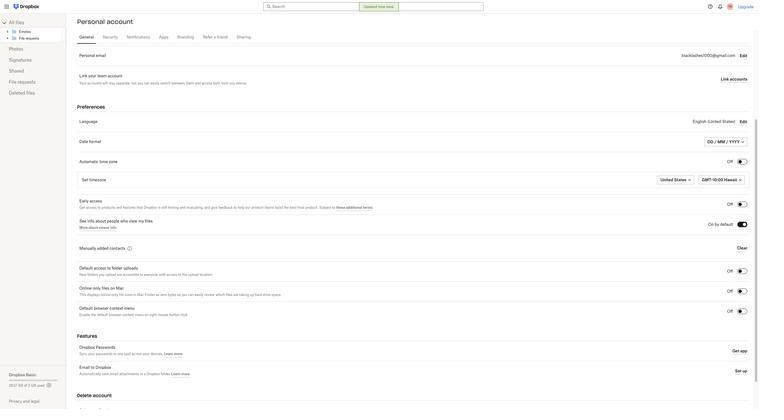 Task type: locate. For each thing, give the bounding box(es) containing it.
Search text field
[[272, 4, 474, 10]]

gmt-10:00 hawaii
[[702, 178, 737, 182]]

account right the delete
[[93, 393, 112, 399]]

0 vertical spatial in
[[133, 294, 136, 297]]

set for set timezone
[[82, 178, 88, 182]]

2 edit from the top
[[740, 119, 747, 124]]

1 vertical spatial a
[[144, 373, 146, 376]]

1 horizontal spatial default
[[720, 223, 733, 227]]

help
[[238, 206, 244, 210]]

are inside default access to folder uploads new folders you upload are accessible to everyone with access to the upload location.
[[117, 274, 122, 277]]

you right folders
[[99, 274, 105, 277]]

default right by
[[720, 223, 733, 227]]

accounts inside button
[[730, 77, 747, 81]]

edit button right states) in the top right of the page
[[740, 119, 747, 125]]

1 edit button from the top
[[740, 53, 747, 59]]

0 horizontal spatial can
[[144, 81, 150, 85]]

a
[[214, 36, 216, 39], [144, 373, 146, 376]]

only
[[93, 287, 101, 291], [112, 294, 118, 297]]

file requests inside all files tree
[[19, 37, 39, 40]]

right
[[149, 314, 157, 317]]

sync
[[79, 353, 87, 356]]

1 vertical spatial mac
[[137, 294, 144, 297]]

context down sizes
[[122, 314, 134, 317]]

the up "online-only files on mac this displays online-only file sizes in mac finder as zero bytes so you can easily review which files are taking up hard drive space."
[[182, 274, 187, 277]]

0 vertical spatial edit button
[[740, 53, 747, 59]]

1 edit from the top
[[740, 53, 747, 58]]

link for link accounts
[[721, 77, 729, 81]]

time for automatic
[[100, 160, 108, 164]]

learn right folder.
[[171, 372, 180, 377]]

on inside "online-only files on mac this displays online-only file sizes in mac finder as zero bytes so you can easily review which files are taking up hard drive space."
[[110, 287, 115, 291]]

0 horizontal spatial time
[[100, 160, 108, 164]]

in right attachments
[[140, 373, 143, 376]]

info
[[87, 220, 94, 224], [110, 226, 116, 230]]

1 vertical spatial get
[[733, 349, 739, 354]]

0 vertical spatial get
[[79, 206, 85, 210]]

learn inside dropbox passwords sync your passwords to one spot across your devices. learn more
[[164, 352, 173, 356]]

zone.
[[386, 5, 394, 9]]

file requests link up deleted files at left
[[9, 77, 57, 88]]

default access to folder uploads new folders you upload are accessible to everyone with access to the upload location.
[[79, 267, 213, 277]]

3 off from the top
[[727, 270, 733, 274]]

2 off from the top
[[727, 203, 733, 207]]

1 horizontal spatial only
[[112, 294, 118, 297]]

tab list
[[77, 30, 750, 44]]

learn inside email to dropbox automatically save email attachments in a dropbox folder. learn more
[[171, 372, 180, 377]]

a right attachments
[[144, 373, 146, 376]]

0 vertical spatial more
[[174, 352, 182, 356]]

files right deleted in the left of the page
[[26, 91, 35, 96]]

28.57
[[9, 385, 17, 388]]

on inside 'default browser context menu enable the default browser context menu on right mouse button click'
[[145, 314, 149, 317]]

1 horizontal spatial time
[[378, 5, 385, 9]]

learn right devices.
[[164, 352, 173, 356]]

default up new
[[79, 267, 93, 271]]

0 vertical spatial email
[[96, 54, 106, 58]]

default inside 'default browser context menu enable the default browser context menu on right mouse button click'
[[79, 307, 93, 311]]

1 horizontal spatial easily
[[195, 294, 204, 297]]

more
[[174, 352, 182, 356], [181, 372, 190, 377]]

can right but
[[144, 81, 150, 85]]

5 off from the top
[[727, 310, 733, 314]]

upgrade link
[[738, 4, 754, 9]]

file requests link
[[11, 35, 61, 42], [9, 77, 57, 88]]

dropbox logo - go to the homepage image
[[11, 2, 41, 11]]

notifications tab
[[125, 31, 152, 44]]

1 horizontal spatial email
[[110, 373, 118, 376]]

0 horizontal spatial link
[[79, 74, 87, 78]]

1 vertical spatial context
[[122, 314, 134, 317]]

in inside "online-only files on mac this displays online-only file sizes in mac finder as zero bytes so you can easily review which files are taking up hard drive space."
[[133, 294, 136, 297]]

and
[[195, 81, 201, 85], [116, 206, 122, 210], [180, 206, 186, 210], [204, 206, 210, 210], [23, 399, 30, 404]]

1 vertical spatial easily
[[195, 294, 204, 297]]

are inside "online-only files on mac this displays online-only file sizes in mac finder as zero bytes so you can easily review which files are taking up hard drive space."
[[233, 294, 238, 297]]

2 horizontal spatial the
[[284, 206, 289, 210]]

you right but
[[138, 81, 143, 85]]

1 vertical spatial edit
[[740, 119, 747, 124]]

accounts for link
[[730, 77, 747, 81]]

file requests link up photos link
[[11, 35, 61, 42]]

0 horizontal spatial are
[[117, 274, 122, 277]]

product.
[[305, 206, 318, 210]]

1 vertical spatial more
[[181, 372, 190, 377]]

general
[[79, 36, 94, 39]]

can right so on the bottom
[[188, 294, 194, 297]]

0 vertical spatial context
[[110, 307, 123, 311]]

contacts
[[110, 247, 125, 251]]

set timezone
[[82, 178, 106, 182]]

you right so on the bottom
[[182, 294, 187, 297]]

learn more button right devices.
[[164, 351, 182, 358]]

0 vertical spatial mac
[[116, 287, 124, 291]]

more right folder.
[[181, 372, 190, 377]]

account for personal account
[[107, 18, 133, 26]]

get down early
[[79, 206, 85, 210]]

file down shared
[[9, 80, 16, 85]]

file down emotes
[[19, 37, 25, 40]]

1 horizontal spatial upload
[[188, 274, 199, 277]]

get left app
[[733, 349, 739, 354]]

and left features
[[116, 206, 122, 210]]

global header element
[[0, 0, 758, 13]]

2 edit button from the top
[[740, 119, 747, 125]]

teams
[[265, 206, 274, 210]]

link inside button
[[721, 77, 729, 81]]

0 horizontal spatial info
[[87, 220, 94, 224]]

2 horizontal spatial you
[[182, 294, 187, 297]]

mac left finder
[[137, 294, 144, 297]]

0 horizontal spatial the
[[91, 314, 96, 317]]

them
[[186, 81, 194, 85]]

only up displays
[[93, 287, 101, 291]]

gmt-10:00 hawaii button
[[699, 176, 745, 185]]

0 vertical spatial up
[[250, 294, 254, 297]]

0 vertical spatial default
[[720, 223, 733, 227]]

email right save on the bottom left
[[110, 373, 118, 376]]

0 vertical spatial set
[[82, 178, 88, 182]]

1 horizontal spatial set
[[735, 369, 742, 374]]

1 vertical spatial browser
[[109, 314, 121, 317]]

format
[[89, 140, 101, 144]]

1 horizontal spatial mac
[[137, 294, 144, 297]]

default
[[720, 223, 733, 227], [97, 314, 108, 317]]

united states button
[[657, 176, 694, 185]]

dropbox up sync
[[79, 346, 95, 350]]

are down folder
[[117, 274, 122, 277]]

kb
[[18, 385, 23, 388]]

accounts for your
[[87, 81, 102, 85]]

1 vertical spatial you
[[99, 274, 105, 277]]

evaluating,
[[187, 206, 204, 210]]

file requests down emotes
[[19, 37, 39, 40]]

file requests up deleted files at left
[[9, 80, 36, 85]]

personal up the "name"
[[77, 18, 105, 26]]

get more space image
[[46, 383, 52, 389]]

email to dropbox automatically save email attachments in a dropbox folder. learn more
[[79, 366, 190, 377]]

mouse
[[158, 314, 168, 317]]

apps tab
[[157, 31, 171, 44]]

/ right mm
[[726, 140, 728, 144]]

united states
[[661, 178, 687, 182]]

general tab
[[77, 31, 96, 44]]

will
[[102, 81, 108, 85]]

easily inside "online-only files on mac this displays online-only file sizes in mac finder as zero bytes so you can easily review which files are taking up hard drive space."
[[195, 294, 204, 297]]

branding tab
[[175, 31, 196, 44]]

0 vertical spatial account
[[107, 18, 133, 26]]

menu left right
[[135, 314, 144, 317]]

deleted files link
[[9, 88, 57, 99]]

more inside dropbox passwords sync your passwords to one spot across your devices. learn more
[[174, 352, 182, 356]]

get app
[[733, 349, 747, 354]]

about up more about viewer info button
[[95, 220, 106, 224]]

1 vertical spatial file requests link
[[9, 77, 57, 88]]

dropbox inside early access get access to products and features that dropbox is still testing and evaluating, and give feedback to help our product teams build the best final product. subject to these additional terms .
[[144, 206, 157, 210]]

the inside early access get access to products and features that dropbox is still testing and evaluating, and give feedback to help our product teams build the best final product. subject to these additional terms .
[[284, 206, 289, 210]]

easily
[[151, 81, 159, 85], [195, 294, 204, 297]]

set for set up
[[735, 369, 742, 374]]

email up link your team account
[[96, 54, 106, 58]]

browser down file
[[109, 314, 121, 317]]

taking
[[239, 294, 249, 297]]

about right more at the bottom left of page
[[89, 226, 98, 230]]

default for default browser context menu
[[79, 307, 93, 311]]

files inside 'link'
[[16, 21, 24, 25]]

0 horizontal spatial file
[[9, 80, 16, 85]]

up left hard
[[250, 294, 254, 297]]

more right devices.
[[174, 352, 182, 356]]

tb
[[729, 5, 732, 8]]

save
[[102, 373, 109, 376]]

2 default from the top
[[79, 307, 93, 311]]

0 vertical spatial menu
[[124, 307, 135, 311]]

in
[[133, 294, 136, 297], [140, 373, 143, 376]]

privacy and legal link
[[9, 399, 66, 404]]

0 vertical spatial learn
[[164, 352, 173, 356]]

2 vertical spatial account
[[93, 393, 112, 399]]

edit for preferences
[[740, 119, 747, 124]]

0 vertical spatial requests
[[26, 37, 39, 40]]

who
[[120, 220, 128, 224]]

1 horizontal spatial /
[[726, 140, 728, 144]]

language
[[79, 120, 97, 124]]

1 vertical spatial on
[[145, 314, 149, 317]]

2 vertical spatial the
[[91, 314, 96, 317]]

stay
[[109, 81, 115, 85]]

a right refer
[[214, 36, 216, 39]]

passwords
[[96, 346, 115, 350]]

only left file
[[112, 294, 118, 297]]

upload left location.
[[188, 274, 199, 277]]

your
[[88, 74, 96, 78], [88, 353, 95, 356], [143, 353, 150, 356]]

on left right
[[145, 314, 149, 317]]

sharing tab
[[234, 31, 253, 44]]

the inside default access to folder uploads new folders you upload are accessible to everyone with access to the upload location.
[[182, 274, 187, 277]]

clear button
[[737, 245, 747, 252]]

group
[[1, 27, 66, 43]]

info right see
[[87, 220, 94, 224]]

final
[[297, 206, 304, 210]]

learn more button right folder.
[[171, 371, 190, 378]]

1 vertical spatial are
[[233, 294, 238, 297]]

0 vertical spatial you
[[138, 81, 143, 85]]

context down file
[[110, 307, 123, 311]]

1 vertical spatial the
[[182, 274, 187, 277]]

time for updated
[[378, 5, 385, 9]]

1 horizontal spatial a
[[214, 36, 216, 39]]

1 / from the left
[[715, 140, 717, 144]]

0 horizontal spatial up
[[250, 294, 254, 297]]

1 vertical spatial time
[[100, 160, 108, 164]]

1 vertical spatial menu
[[135, 314, 144, 317]]

1 vertical spatial set
[[735, 369, 742, 374]]

2 / from the left
[[726, 140, 728, 144]]

1 horizontal spatial you
[[138, 81, 143, 85]]

group containing emotes
[[1, 27, 66, 43]]

1 vertical spatial learn
[[171, 372, 180, 377]]

link for link your team account
[[79, 74, 87, 78]]

requests
[[26, 37, 39, 40], [18, 80, 36, 85]]

files right my
[[145, 220, 153, 224]]

and left the give
[[204, 206, 210, 210]]

browser down the online-
[[94, 307, 109, 311]]

default inside default access to folder uploads new folders you upload are accessible to everyone with access to the upload location.
[[79, 267, 93, 271]]

requests down emotes link
[[26, 37, 39, 40]]

access
[[202, 81, 212, 85], [90, 200, 102, 204], [86, 206, 97, 210], [94, 267, 106, 271], [167, 274, 177, 277]]

are left taking
[[233, 294, 238, 297]]

1 vertical spatial edit button
[[740, 119, 747, 125]]

time
[[378, 5, 385, 9], [100, 160, 108, 164]]

dropbox passwords sync your passwords to one spot across your devices. learn more
[[79, 346, 182, 356]]

1 vertical spatial email
[[110, 373, 118, 376]]

upload down folder
[[105, 274, 116, 277]]

1 horizontal spatial link
[[721, 77, 729, 81]]

the
[[284, 206, 289, 210], [182, 274, 187, 277], [91, 314, 96, 317]]

1 vertical spatial learn more button
[[171, 371, 190, 378]]

easily left switch
[[151, 81, 159, 85]]

2 vertical spatial you
[[182, 294, 187, 297]]

edit up link accounts
[[740, 53, 747, 58]]

up down app
[[743, 369, 747, 374]]

the left best
[[284, 206, 289, 210]]

1 default from the top
[[79, 267, 93, 271]]

folder
[[112, 267, 122, 271]]

0 horizontal spatial mac
[[116, 287, 124, 291]]

1 vertical spatial only
[[112, 294, 118, 297]]

link accounts button
[[721, 76, 747, 83]]

refer a friend
[[203, 36, 228, 39]]

0 horizontal spatial set
[[82, 178, 88, 182]]

set down get app button
[[735, 369, 742, 374]]

0 horizontal spatial easily
[[151, 81, 159, 85]]

0 vertical spatial file
[[19, 37, 25, 40]]

0 horizontal spatial get
[[79, 206, 85, 210]]

default up enable
[[79, 307, 93, 311]]

mac up file
[[116, 287, 124, 291]]

default inside 'default browser context menu enable the default browser context menu on right mouse button click'
[[97, 314, 108, 317]]

notifications
[[127, 36, 150, 39]]

0 vertical spatial easily
[[151, 81, 159, 85]]

set
[[82, 178, 88, 182], [735, 369, 742, 374]]

to left products
[[97, 206, 101, 210]]

easily left review
[[195, 294, 204, 297]]

personal for personal email
[[79, 54, 95, 58]]

0 vertical spatial info
[[87, 220, 94, 224]]

account up security at the left of the page
[[107, 18, 133, 26]]

between
[[172, 81, 185, 85]]

menu down sizes
[[124, 307, 135, 311]]

you inside "online-only files on mac this displays online-only file sizes in mac finder as zero bytes so you can easily review which files are taking up hard drive space."
[[182, 294, 187, 297]]

set inside button
[[735, 369, 742, 374]]

to up automatically
[[91, 366, 94, 370]]

files up the online-
[[102, 287, 109, 291]]

1 horizontal spatial accounts
[[730, 77, 747, 81]]

on up the online-
[[110, 287, 115, 291]]

the inside 'default browser context menu enable the default browser context menu on right mouse button click'
[[91, 314, 96, 317]]

0 vertical spatial only
[[93, 287, 101, 291]]

of
[[24, 385, 27, 388]]

0 vertical spatial are
[[117, 274, 122, 277]]

1 horizontal spatial are
[[233, 294, 238, 297]]

updated
[[364, 5, 377, 9]]

account up stay
[[108, 74, 122, 78]]

these additional terms button
[[336, 205, 373, 211]]

info down the people
[[110, 226, 116, 230]]

1 horizontal spatial get
[[733, 349, 739, 354]]

off for online-only files on mac
[[727, 290, 733, 294]]

hawaii
[[724, 178, 737, 182]]

more inside email to dropbox automatically save email attachments in a dropbox folder. learn more
[[181, 372, 190, 377]]

link accounts
[[721, 77, 747, 81]]

1 horizontal spatial can
[[188, 294, 194, 297]]

0 vertical spatial file requests
[[19, 37, 39, 40]]

set left timezone
[[82, 178, 88, 182]]

0 horizontal spatial upload
[[105, 274, 116, 277]]

1 horizontal spatial in
[[140, 373, 143, 376]]

folder.
[[161, 373, 170, 376]]

time left 'zone'
[[100, 160, 108, 164]]

get
[[79, 206, 85, 210], [733, 349, 739, 354]]

states
[[674, 178, 687, 182]]

to left 'one'
[[113, 353, 117, 356]]

/ right dd
[[715, 140, 717, 144]]

0 vertical spatial personal
[[77, 18, 105, 26]]

0 vertical spatial file requests link
[[11, 35, 61, 42]]

edit button up link accounts
[[740, 53, 747, 59]]

dropbox left is
[[144, 206, 157, 210]]

your right sync
[[88, 353, 95, 356]]

1 horizontal spatial on
[[145, 314, 149, 317]]

files right 'all'
[[16, 21, 24, 25]]

personal down general tab
[[79, 54, 95, 58]]

shared
[[9, 69, 24, 74]]

folders
[[87, 274, 98, 277]]

0 vertical spatial learn more button
[[164, 351, 182, 358]]

online-
[[101, 294, 112, 297]]

0 horizontal spatial on
[[110, 287, 115, 291]]

up inside button
[[743, 369, 747, 374]]

your accounts will stay separate, but you can easily switch between them and access both from any device.
[[79, 81, 247, 85]]

0 vertical spatial the
[[284, 206, 289, 210]]

1 vertical spatial up
[[743, 369, 747, 374]]

0 horizontal spatial default
[[97, 314, 108, 317]]

app
[[740, 349, 747, 354]]

time left 'zone.'
[[378, 5, 385, 9]]

learn more button for get app
[[164, 351, 182, 358]]

zero
[[160, 294, 167, 297]]

10:00
[[713, 178, 723, 182]]

learn more button for set up
[[171, 371, 190, 378]]

edit right states) in the top right of the page
[[740, 119, 747, 124]]

0 horizontal spatial accounts
[[87, 81, 102, 85]]

testing
[[168, 206, 179, 210]]

learn more button
[[164, 351, 182, 358], [171, 371, 190, 378]]

0 vertical spatial a
[[214, 36, 216, 39]]

files right which
[[226, 294, 232, 297]]

4 off from the top
[[727, 290, 733, 294]]

product
[[251, 206, 264, 210]]

learn for set
[[171, 372, 180, 377]]

default right enable
[[97, 314, 108, 317]]

requests up deleted files at left
[[18, 80, 36, 85]]

1 vertical spatial info
[[110, 226, 116, 230]]

0 horizontal spatial a
[[144, 373, 146, 376]]

features
[[77, 334, 97, 339]]

files inside see info about people who view my files more about viewer info
[[145, 220, 153, 224]]

1 vertical spatial in
[[140, 373, 143, 376]]

1 vertical spatial can
[[188, 294, 194, 297]]

edit button
[[740, 53, 747, 59], [740, 119, 747, 125]]



Task type: describe. For each thing, give the bounding box(es) containing it.
get inside early access get access to products and features that dropbox is still testing and evaluating, and give feedback to help our product teams build the best final product. subject to these additional terms .
[[79, 206, 85, 210]]

0 vertical spatial can
[[144, 81, 150, 85]]

email
[[79, 366, 90, 370]]

which
[[216, 294, 225, 297]]

dropbox up the 28.57 on the left bottom of page
[[9, 373, 25, 378]]

emotes
[[19, 30, 31, 33]]

edit for name
[[740, 53, 747, 58]]

branding
[[177, 36, 194, 39]]

your right "across"
[[143, 353, 150, 356]]

still
[[161, 206, 167, 210]]

review
[[204, 294, 215, 297]]

yyyy
[[729, 140, 740, 144]]

shared link
[[9, 66, 57, 77]]

access right early
[[90, 200, 102, 204]]

these
[[336, 206, 345, 210]]

file requests link inside all files tree
[[11, 35, 61, 42]]

more about viewer info button
[[79, 225, 116, 231]]

english (united states)
[[693, 120, 735, 124]]

name
[[79, 34, 90, 38]]

a inside tab
[[214, 36, 216, 39]]

1 vertical spatial account
[[108, 74, 122, 78]]

set up button
[[735, 368, 747, 375]]

off for default browser context menu
[[727, 310, 733, 314]]

and left legal
[[23, 399, 30, 404]]

your left team
[[88, 74, 96, 78]]

enable
[[79, 314, 90, 317]]

see info about people who view my files more about viewer info
[[79, 220, 153, 230]]

with
[[159, 274, 166, 277]]

products
[[101, 206, 115, 210]]

date
[[79, 140, 88, 144]]

but
[[131, 81, 137, 85]]

can inside "online-only files on mac this displays online-only file sizes in mac finder as zero bytes so you can easily review which files are taking up hard drive space."
[[188, 294, 194, 297]]

access right with
[[167, 274, 177, 277]]

delete
[[77, 393, 92, 399]]

on
[[708, 223, 714, 227]]

more for set up
[[181, 372, 190, 377]]

to left these
[[332, 206, 335, 210]]

hard
[[255, 294, 262, 297]]

from
[[221, 81, 229, 85]]

up inside "online-only files on mac this displays online-only file sizes in mac finder as zero bytes so you can easily review which files are taking up hard drive space."
[[250, 294, 254, 297]]

personal account
[[77, 18, 133, 26]]

on by default
[[708, 223, 733, 227]]

personal for personal account
[[77, 18, 105, 26]]

drive
[[263, 294, 271, 297]]

so
[[177, 294, 181, 297]]

this
[[79, 294, 86, 297]]

access up folders
[[94, 267, 106, 271]]

email inside email to dropbox automatically save email attachments in a dropbox folder. learn more
[[110, 373, 118, 376]]

updated time zone.
[[364, 5, 394, 9]]

gb
[[31, 385, 36, 388]]

finder
[[145, 294, 155, 297]]

automatic time zone
[[79, 160, 117, 164]]

to up "online-only files on mac this displays online-only file sizes in mac finder as zero bytes so you can easily review which files are taking up hard drive space."
[[178, 274, 181, 277]]

online-only files on mac this displays online-only file sizes in mac finder as zero bytes so you can easily review which files are taking up hard drive space.
[[79, 287, 281, 297]]

space.
[[272, 294, 281, 297]]

privacy and legal
[[9, 399, 40, 404]]

1 vertical spatial about
[[89, 226, 98, 230]]

timezone
[[89, 178, 106, 182]]

more for get app
[[174, 352, 182, 356]]

a inside email to dropbox automatically save email attachments in a dropbox folder. learn more
[[144, 373, 146, 376]]

displays
[[87, 294, 100, 297]]

off for default access to folder uploads
[[727, 270, 733, 274]]

accessible
[[123, 274, 139, 277]]

give
[[211, 206, 218, 210]]

gmt-
[[702, 178, 713, 182]]

location.
[[200, 274, 213, 277]]

you inside default access to folder uploads new folders you upload are accessible to everyone with access to the upload location.
[[99, 274, 105, 277]]

that
[[137, 206, 143, 210]]

deleted files
[[9, 91, 35, 96]]

dropbox left folder.
[[147, 373, 160, 376]]

edit button for preferences
[[740, 119, 747, 125]]

dropbox inside dropbox passwords sync your passwords to one spot across your devices. learn more
[[79, 346, 95, 350]]

1 vertical spatial file
[[9, 80, 16, 85]]

automatically
[[79, 373, 101, 376]]

edit button for name
[[740, 53, 747, 59]]

more
[[79, 226, 88, 230]]

28.57 kb of 2 gb used
[[9, 385, 45, 388]]

2 upload from the left
[[188, 274, 199, 277]]

date format
[[79, 140, 101, 144]]

viewer
[[99, 226, 109, 230]]

dropbox basic
[[9, 373, 36, 378]]

to left folder
[[107, 267, 111, 271]]

preferences
[[77, 104, 105, 110]]

0 vertical spatial browser
[[94, 307, 109, 311]]

personal email
[[79, 54, 106, 58]]

view
[[129, 220, 137, 224]]

device.
[[236, 81, 247, 85]]

our
[[245, 206, 251, 210]]

any
[[230, 81, 235, 85]]

in inside email to dropbox automatically save email attachments in a dropbox folder. learn more
[[140, 373, 143, 376]]

feedback
[[218, 206, 233, 210]]

dd / mm / yyyy button
[[704, 138, 747, 147]]

both
[[213, 81, 220, 85]]

apps
[[159, 36, 168, 39]]

1 horizontal spatial menu
[[135, 314, 144, 317]]

and right testing
[[180, 206, 186, 210]]

requests inside all files tree
[[26, 37, 39, 40]]

access left both
[[202, 81, 212, 85]]

(united
[[708, 120, 721, 124]]

to inside email to dropbox automatically save email attachments in a dropbox folder. learn more
[[91, 366, 94, 370]]

access down early
[[86, 206, 97, 210]]

automatic
[[79, 160, 98, 164]]

and right them
[[195, 81, 201, 85]]

clear
[[737, 246, 747, 251]]

account for delete account
[[93, 393, 112, 399]]

all files tree
[[1, 18, 66, 43]]

separate,
[[116, 81, 130, 85]]

team
[[97, 74, 107, 78]]

early access get access to products and features that dropbox is still testing and evaluating, and give feedback to help our product teams build the best final product. subject to these additional terms .
[[79, 200, 373, 210]]

click
[[180, 314, 188, 317]]

default for default access to folder uploads
[[79, 267, 93, 271]]

security tab
[[100, 31, 120, 44]]

friend
[[217, 36, 228, 39]]

get app button
[[733, 348, 747, 355]]

photos link
[[9, 44, 57, 55]]

0 vertical spatial about
[[95, 220, 106, 224]]

dropbox up save on the bottom left
[[96, 366, 111, 370]]

1 off from the top
[[727, 160, 733, 164]]

learn for get
[[164, 352, 173, 356]]

emotes link
[[11, 28, 61, 35]]

to left everyone
[[140, 274, 143, 277]]

1 upload from the left
[[105, 274, 116, 277]]

file inside tree
[[19, 37, 25, 40]]

new
[[79, 274, 87, 277]]

subject
[[319, 206, 331, 210]]

off for early access
[[727, 203, 733, 207]]

across
[[132, 353, 142, 356]]

english
[[693, 120, 707, 124]]

sizes
[[125, 294, 133, 297]]

1 vertical spatial requests
[[18, 80, 36, 85]]

tab list containing general
[[77, 30, 750, 44]]

to inside dropbox passwords sync your passwords to one spot across your devices. learn more
[[113, 353, 117, 356]]

additional
[[346, 206, 362, 210]]

1 vertical spatial file requests
[[9, 80, 36, 85]]

refer a friend tab
[[201, 31, 230, 44]]

tb button
[[726, 2, 735, 11]]

refer
[[203, 36, 213, 39]]

dd
[[708, 140, 714, 144]]

to left help
[[234, 206, 237, 210]]

spot
[[124, 353, 131, 356]]

0 horizontal spatial email
[[96, 54, 106, 58]]

get inside get app button
[[733, 349, 739, 354]]



Task type: vqa. For each thing, say whether or not it's contained in the screenshot.
2
yes



